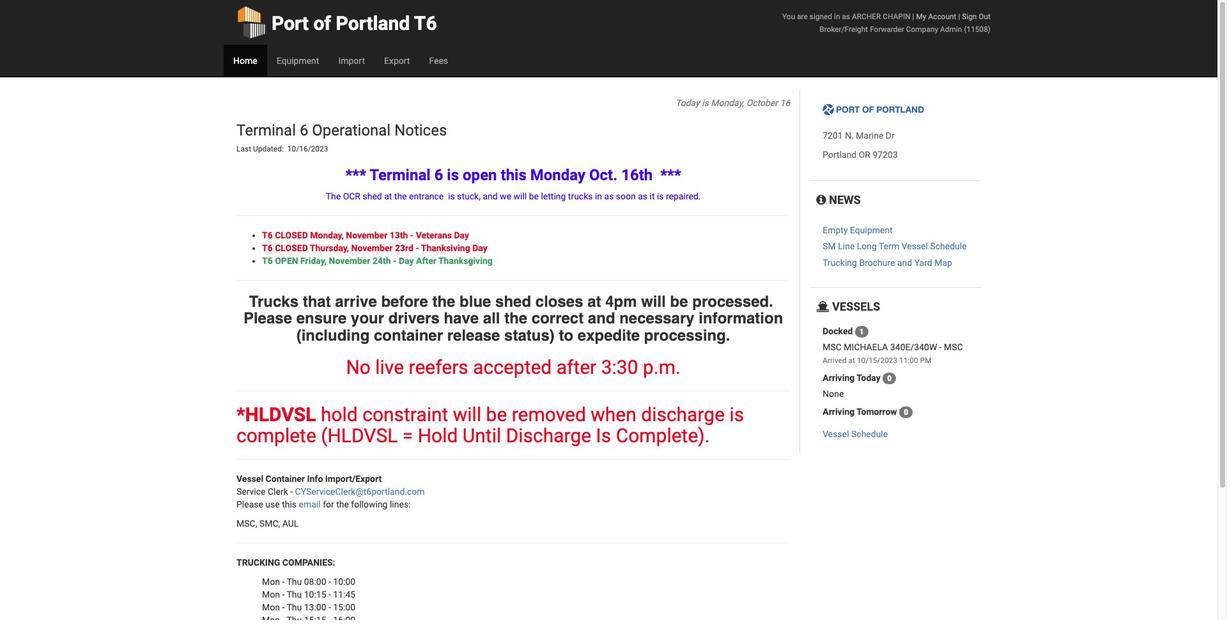Task type: vqa. For each thing, say whether or not it's contained in the screenshot.
p.m.
yes



Task type: describe. For each thing, give the bounding box(es) containing it.
none
[[823, 389, 844, 399]]

are
[[798, 12, 808, 21]]

clerk
[[268, 487, 288, 497]]

1 horizontal spatial as
[[638, 191, 648, 201]]

email
[[299, 500, 321, 510]]

0 vertical spatial november
[[346, 230, 388, 240]]

portland or 97203
[[823, 150, 898, 160]]

open
[[275, 256, 298, 266]]

until
[[463, 425, 501, 447]]

information
[[699, 310, 784, 328]]

empty
[[823, 225, 848, 235]]

term
[[879, 241, 900, 252]]

=
[[403, 425, 413, 447]]

equipment inside equipment popup button
[[277, 56, 319, 66]]

- left '13:00'
[[282, 602, 285, 613]]

complete).
[[616, 425, 710, 447]]

container
[[374, 327, 443, 345]]

- left 15:00
[[329, 602, 331, 613]]

- left 11:45
[[329, 590, 331, 600]]

docked
[[823, 326, 853, 336]]

port of portland t6
[[272, 12, 437, 35]]

msc, smc, aul
[[237, 519, 299, 529]]

*** terminal 6 is open this monday oct. 16th  ***
[[346, 166, 682, 184]]

1 mon from the top
[[262, 577, 280, 587]]

processed.
[[693, 293, 774, 311]]

news
[[827, 193, 861, 207]]

to
[[559, 327, 574, 345]]

08:00
[[304, 577, 326, 587]]

arrived
[[823, 356, 847, 365]]

10/16/2023
[[288, 145, 328, 154]]

1 horizontal spatial portland
[[823, 150, 857, 160]]

container
[[266, 474, 305, 484]]

vessel for vessel schedule
[[823, 429, 850, 439]]

hold
[[418, 425, 458, 447]]

0 horizontal spatial in
[[595, 191, 602, 201]]

11:45
[[333, 590, 356, 600]]

0 vertical spatial be
[[529, 191, 539, 201]]

import button
[[329, 45, 375, 77]]

trucks
[[249, 293, 299, 311]]

10/15/2023
[[857, 356, 898, 365]]

service
[[237, 487, 266, 497]]

out
[[979, 12, 991, 21]]

msc,
[[237, 519, 257, 529]]

and inside trucks that arrive before the blue shed closes at 4pm will be processed. please ensure your drivers have all the correct and necessary information (including container release status) to expedite processing.
[[588, 310, 616, 328]]

correct
[[532, 310, 584, 328]]

repaired.
[[666, 191, 701, 201]]

oct.
[[590, 166, 618, 184]]

fees
[[429, 56, 448, 66]]

- left 10:00 at bottom left
[[329, 577, 331, 587]]

no live reefers accepted after 3:30 p.m.
[[346, 356, 681, 379]]

/
[[911, 342, 915, 352]]

0 for tomorrow
[[904, 408, 909, 417]]

line
[[839, 241, 855, 252]]

terminal 6 operational notices last updated:  10/16/2023
[[237, 122, 451, 154]]

thursday,
[[310, 243, 349, 253]]

monday, for november
[[310, 230, 344, 240]]

the up 13th
[[394, 191, 407, 201]]

sm line long term vessel schedule link
[[823, 241, 967, 252]]

the inside vessel container info import/export service clerk - cyserviceclerk@t6portland.com please use this email for the following lines:
[[336, 500, 349, 510]]

admin
[[941, 25, 963, 34]]

vessel for vessel container info import/export service clerk - cyserviceclerk@t6portland.com please use this email for the following lines:
[[237, 474, 264, 484]]

is left october
[[702, 98, 709, 108]]

cyserviceclerk@t6portland.com
[[295, 487, 425, 497]]

0 horizontal spatial today
[[676, 98, 700, 108]]

chapin
[[883, 12, 911, 21]]

0 for today
[[888, 374, 892, 383]]

0 horizontal spatial schedule
[[852, 429, 888, 439]]

3 thu from the top
[[287, 602, 302, 613]]

the
[[326, 191, 341, 201]]

1 thu from the top
[[287, 577, 302, 587]]

monday, for october
[[711, 98, 744, 108]]

2 vertical spatial november
[[329, 256, 371, 266]]

sm
[[823, 241, 836, 252]]

2 msc from the left
[[945, 342, 964, 352]]

1 | from the left
[[913, 12, 915, 21]]

11:00
[[900, 356, 919, 365]]

0 vertical spatial will
[[514, 191, 527, 201]]

in inside the you are signed in as archer chapin | my account | sign out broker/freight forwarder company admin (11508)
[[835, 12, 841, 21]]

trucking
[[237, 558, 280, 568]]

info
[[307, 474, 323, 484]]

long
[[857, 241, 877, 252]]

2 *** from the left
[[661, 166, 682, 184]]

340w
[[915, 342, 938, 352]]

0 vertical spatial day
[[454, 230, 469, 240]]

hold
[[321, 404, 358, 426]]

for
[[323, 500, 334, 510]]

arriving for tomorrow
[[823, 407, 855, 417]]

hold constraint will be removed when discharge is complete (hldvsl = hold until discharge is complete).
[[237, 404, 744, 447]]

pm
[[921, 356, 932, 365]]

schedule inside "empty equipment sm line long term vessel schedule trucking brochure and yard map"
[[931, 241, 967, 252]]

arrive
[[335, 293, 377, 311]]

import/export
[[325, 474, 382, 484]]

discharge
[[642, 404, 725, 426]]

broker/freight
[[820, 25, 869, 34]]

thanksgiving
[[439, 256, 493, 266]]

release
[[447, 327, 500, 345]]

is right it
[[657, 191, 664, 201]]

accepted
[[473, 356, 552, 379]]

after
[[416, 256, 437, 266]]

dr
[[886, 131, 895, 141]]

is up stuck,
[[447, 166, 459, 184]]

it
[[650, 191, 655, 201]]

vessel inside "empty equipment sm line long term vessel schedule trucking brochure and yard map"
[[902, 241, 928, 252]]

signed
[[810, 12, 833, 21]]

company
[[907, 25, 939, 34]]

discharge
[[506, 425, 592, 447]]

archer
[[852, 12, 881, 21]]

is inside hold constraint will be removed when discharge is complete (hldvsl = hold until discharge is complete).
[[730, 404, 744, 426]]

0 vertical spatial shed
[[363, 191, 382, 201]]

closes
[[536, 293, 584, 311]]

0 vertical spatial this
[[501, 166, 527, 184]]

last
[[237, 145, 251, 154]]

ship image
[[817, 301, 830, 313]]

thanksiving
[[421, 243, 470, 253]]

or
[[859, 150, 871, 160]]

live
[[376, 356, 404, 379]]

0 horizontal spatial at
[[384, 191, 392, 201]]

arriving for today
[[823, 373, 855, 383]]

2 mon from the top
[[262, 590, 280, 600]]

- left 10:15
[[282, 590, 285, 600]]

equipment inside "empty equipment sm line long term vessel schedule trucking brochure and yard map"
[[850, 225, 893, 235]]

2 | from the left
[[959, 12, 961, 21]]

p.m.
[[643, 356, 681, 379]]

my
[[917, 12, 927, 21]]

open
[[463, 166, 497, 184]]

the left blue
[[433, 293, 456, 311]]

sign
[[963, 12, 977, 21]]



Task type: locate. For each thing, give the bounding box(es) containing it.
trucking
[[823, 258, 858, 268]]

port of portland t6 link
[[237, 0, 437, 45]]

home
[[233, 56, 257, 66]]

1 vertical spatial will
[[642, 293, 666, 311]]

at inside trucks that arrive before the blue shed closes at 4pm will be processed. please ensure your drivers have all the correct and necessary information (including container release status) to expedite processing.
[[588, 293, 601, 311]]

shed
[[363, 191, 382, 201], [496, 293, 531, 311]]

the right 'all'
[[505, 310, 528, 328]]

0 horizontal spatial vessel
[[237, 474, 264, 484]]

1 horizontal spatial be
[[529, 191, 539, 201]]

1 horizontal spatial today
[[857, 373, 881, 383]]

0 vertical spatial today
[[676, 98, 700, 108]]

be inside hold constraint will be removed when discharge is complete (hldvsl = hold until discharge is complete).
[[486, 404, 507, 426]]

operational
[[312, 122, 391, 139]]

0 horizontal spatial this
[[282, 500, 297, 510]]

(11508)
[[965, 25, 991, 34]]

1 vertical spatial portland
[[823, 150, 857, 160]]

yard
[[915, 258, 933, 268]]

6
[[300, 122, 308, 139], [435, 166, 443, 184]]

shed up status)
[[496, 293, 531, 311]]

be down "accepted" in the left bottom of the page
[[486, 404, 507, 426]]

lines:
[[390, 500, 411, 510]]

2 vertical spatial be
[[486, 404, 507, 426]]

at right arrived
[[849, 356, 856, 365]]

2 horizontal spatial as
[[842, 12, 851, 21]]

2 thu from the top
[[287, 590, 302, 600]]

0 horizontal spatial be
[[486, 404, 507, 426]]

is left stuck,
[[448, 191, 455, 201]]

monday, left october
[[711, 98, 744, 108]]

2 vertical spatial thu
[[287, 602, 302, 613]]

0 vertical spatial and
[[483, 191, 498, 201]]

drivers
[[389, 310, 440, 328]]

- right clerk
[[290, 487, 293, 497]]

and
[[483, 191, 498, 201], [898, 258, 913, 268], [588, 310, 616, 328]]

0 inside the arriving tomorrow 0
[[904, 408, 909, 417]]

n.
[[845, 131, 854, 141]]

day up thanksgiving
[[473, 243, 488, 253]]

is
[[596, 425, 611, 447]]

1 vertical spatial 6
[[435, 166, 443, 184]]

stuck,
[[457, 191, 481, 201]]

processing.
[[644, 327, 731, 345]]

equipment down port
[[277, 56, 319, 66]]

tomorrow
[[857, 407, 898, 417]]

0 vertical spatial closed
[[275, 230, 308, 240]]

1 msc from the left
[[823, 342, 842, 352]]

1 vertical spatial today
[[857, 373, 881, 383]]

before
[[381, 293, 428, 311]]

will right we
[[514, 191, 527, 201]]

0 vertical spatial equipment
[[277, 56, 319, 66]]

1 vertical spatial closed
[[275, 243, 308, 253]]

complete
[[237, 425, 316, 447]]

1 vertical spatial please
[[237, 500, 263, 510]]

expedite
[[578, 327, 640, 345]]

2 vertical spatial day
[[399, 256, 414, 266]]

- right 13th
[[410, 230, 414, 240]]

1 horizontal spatial at
[[588, 293, 601, 311]]

sign out link
[[963, 12, 991, 21]]

terminal up last
[[237, 122, 296, 139]]

23rd
[[395, 243, 414, 253]]

you are signed in as archer chapin | my account | sign out broker/freight forwarder company admin (11508)
[[783, 12, 991, 34]]

day down 23rd
[[399, 256, 414, 266]]

vessel up service
[[237, 474, 264, 484]]

7201
[[823, 131, 843, 141]]

we
[[500, 191, 512, 201]]

is right discharge
[[730, 404, 744, 426]]

vessel schedule link
[[823, 429, 888, 439]]

mon - thu 08:00 - 10:00 mon - thu 10:15 - 11:45 mon - thu 13:00 - 15:00
[[262, 577, 356, 613]]

as left it
[[638, 191, 648, 201]]

status)
[[505, 327, 555, 345]]

0 vertical spatial at
[[384, 191, 392, 201]]

1 horizontal spatial will
[[514, 191, 527, 201]]

please inside vessel container info import/export service clerk - cyserviceclerk@t6portland.com please use this email for the following lines:
[[237, 500, 263, 510]]

| left sign
[[959, 12, 961, 21]]

this up the ocr shed at the entrance  is stuck, and we will be letting trucks in as soon as it is repaired.
[[501, 166, 527, 184]]

trucks that arrive before the blue shed closes at 4pm will be processed. please ensure your drivers have all the correct and necessary information (including container release status) to expedite processing.
[[244, 293, 784, 345]]

monday,
[[711, 98, 744, 108], [310, 230, 344, 240]]

will inside hold constraint will be removed when discharge is complete (hldvsl = hold until discharge is complete).
[[453, 404, 482, 426]]

0 vertical spatial vessel
[[902, 241, 928, 252]]

msc
[[823, 342, 842, 352], [945, 342, 964, 352]]

be inside trucks that arrive before the blue shed closes at 4pm will be processed. please ensure your drivers have all the correct and necessary information (including container release status) to expedite processing.
[[671, 293, 688, 311]]

- down trucking companies:
[[282, 577, 285, 587]]

2 horizontal spatial be
[[671, 293, 688, 311]]

will inside trucks that arrive before the blue shed closes at 4pm will be processed. please ensure your drivers have all the correct and necessary information (including container release status) to expedite processing.
[[642, 293, 666, 311]]

vessel
[[902, 241, 928, 252], [823, 429, 850, 439], [237, 474, 264, 484]]

export button
[[375, 45, 420, 77]]

1 horizontal spatial in
[[835, 12, 841, 21]]

equipment up long
[[850, 225, 893, 235]]

arriving inside arriving today 0 none
[[823, 373, 855, 383]]

1 *** from the left
[[346, 166, 366, 184]]

1 horizontal spatial vessel
[[823, 429, 850, 439]]

*hldvsl
[[237, 404, 316, 426]]

0 horizontal spatial terminal
[[237, 122, 296, 139]]

1 closed from the top
[[275, 230, 308, 240]]

0 vertical spatial monday,
[[711, 98, 744, 108]]

vessel down the arriving tomorrow 0
[[823, 429, 850, 439]]

- inside vessel container info import/export service clerk - cyserviceclerk@t6portland.com please use this email for the following lines:
[[290, 487, 293, 497]]

1 vertical spatial day
[[473, 243, 488, 253]]

today inside arriving today 0 none
[[857, 373, 881, 383]]

monday, inside t6 closed monday, november 13th - veterans day t6 closed thursday, november 23rd - thanksiving day t6 open friday, november 24th - day after thanksgiving
[[310, 230, 344, 240]]

(including
[[297, 327, 370, 345]]

1 arriving from the top
[[823, 373, 855, 383]]

1 vertical spatial vessel
[[823, 429, 850, 439]]

will down reefers
[[453, 404, 482, 426]]

1 horizontal spatial day
[[454, 230, 469, 240]]

2 vertical spatial vessel
[[237, 474, 264, 484]]

this inside vessel container info import/export service clerk - cyserviceclerk@t6portland.com please use this email for the following lines:
[[282, 500, 297, 510]]

aul
[[282, 519, 299, 529]]

be up processing.
[[671, 293, 688, 311]]

arriving tomorrow 0
[[823, 407, 909, 417]]

0 horizontal spatial and
[[483, 191, 498, 201]]

0 vertical spatial portland
[[336, 12, 410, 35]]

smc,
[[260, 519, 280, 529]]

2 vertical spatial will
[[453, 404, 482, 426]]

0 horizontal spatial portland
[[336, 12, 410, 35]]

account
[[929, 12, 957, 21]]

- right 340w on the right bottom of the page
[[940, 342, 942, 352]]

port of portland t6 image
[[823, 104, 925, 117]]

1 vertical spatial thu
[[287, 590, 302, 600]]

schedule up map
[[931, 241, 967, 252]]

ensure
[[297, 310, 347, 328]]

please
[[244, 310, 292, 328], [237, 500, 263, 510]]

1 horizontal spatial monday,
[[711, 98, 744, 108]]

0 horizontal spatial day
[[399, 256, 414, 266]]

1 vertical spatial monday,
[[310, 230, 344, 240]]

and left yard
[[898, 258, 913, 268]]

6 inside terminal 6 operational notices last updated:  10/16/2023
[[300, 122, 308, 139]]

when
[[591, 404, 637, 426]]

1 vertical spatial equipment
[[850, 225, 893, 235]]

*** up the repaired.
[[661, 166, 682, 184]]

you
[[783, 12, 796, 21]]

0 horizontal spatial will
[[453, 404, 482, 426]]

as up 'broker/freight'
[[842, 12, 851, 21]]

soon
[[616, 191, 636, 201]]

portland down 7201
[[823, 150, 857, 160]]

0 vertical spatial mon
[[262, 577, 280, 587]]

trucking companies:
[[237, 558, 335, 568]]

1 vertical spatial arriving
[[823, 407, 855, 417]]

2 closed from the top
[[275, 243, 308, 253]]

0 vertical spatial terminal
[[237, 122, 296, 139]]

1 horizontal spatial |
[[959, 12, 961, 21]]

as
[[842, 12, 851, 21], [605, 191, 614, 201], [638, 191, 648, 201]]

this right use
[[282, 500, 297, 510]]

thu left '13:00'
[[287, 602, 302, 613]]

1 vertical spatial november
[[351, 243, 393, 253]]

1 horizontal spatial msc
[[945, 342, 964, 352]]

0 vertical spatial 6
[[300, 122, 308, 139]]

vessel up yard
[[902, 241, 928, 252]]

today
[[676, 98, 700, 108], [857, 373, 881, 383]]

24th
[[373, 256, 391, 266]]

use
[[266, 500, 280, 510]]

0 inside arriving today 0 none
[[888, 374, 892, 383]]

thu left 10:15
[[287, 590, 302, 600]]

16
[[780, 98, 791, 108]]

0 horizontal spatial shed
[[363, 191, 382, 201]]

the ocr shed at the entrance  is stuck, and we will be letting trucks in as soon as it is repaired.
[[326, 191, 701, 201]]

import
[[339, 56, 365, 66]]

equipment
[[277, 56, 319, 66], [850, 225, 893, 235]]

brochure
[[860, 258, 896, 268]]

0 horizontal spatial monday,
[[310, 230, 344, 240]]

1 vertical spatial at
[[588, 293, 601, 311]]

3 mon from the top
[[262, 602, 280, 613]]

at
[[384, 191, 392, 201], [588, 293, 601, 311], [849, 356, 856, 365]]

portland up import popup button
[[336, 12, 410, 35]]

be left letting
[[529, 191, 539, 201]]

following
[[351, 500, 388, 510]]

4pm
[[606, 293, 637, 311]]

terminal inside terminal 6 operational notices last updated:  10/16/2023
[[237, 122, 296, 139]]

2 horizontal spatial day
[[473, 243, 488, 253]]

will right 4pm
[[642, 293, 666, 311]]

day
[[454, 230, 469, 240], [473, 243, 488, 253], [399, 256, 414, 266]]

shed right ocr
[[363, 191, 382, 201]]

1 vertical spatial shed
[[496, 293, 531, 311]]

michaela
[[844, 342, 889, 352]]

at right ocr
[[384, 191, 392, 201]]

1 horizontal spatial this
[[501, 166, 527, 184]]

msc up arrived
[[823, 342, 842, 352]]

1 vertical spatial and
[[898, 258, 913, 268]]

| left my
[[913, 12, 915, 21]]

portland
[[336, 12, 410, 35], [823, 150, 857, 160]]

1 horizontal spatial ***
[[661, 166, 682, 184]]

0 horizontal spatial as
[[605, 191, 614, 201]]

1 horizontal spatial terminal
[[370, 166, 431, 184]]

1 vertical spatial in
[[595, 191, 602, 201]]

at inside 'docked 1 msc michaela 340e / 340w - msc arrived at 10/15/2023 11:00 pm'
[[849, 356, 856, 365]]

ocr
[[343, 191, 361, 201]]

closed
[[275, 230, 308, 240], [275, 243, 308, 253]]

have
[[444, 310, 479, 328]]

shed inside trucks that arrive before the blue shed closes at 4pm will be processed. please ensure your drivers have all the correct and necessary information (including container release status) to expedite processing.
[[496, 293, 531, 311]]

october
[[747, 98, 778, 108]]

2 vertical spatial at
[[849, 356, 856, 365]]

0 horizontal spatial 6
[[300, 122, 308, 139]]

mon
[[262, 577, 280, 587], [262, 590, 280, 600], [262, 602, 280, 613]]

0 vertical spatial schedule
[[931, 241, 967, 252]]

schedule down the arriving tomorrow 0
[[852, 429, 888, 439]]

cyserviceclerk@t6portland.com link
[[295, 487, 425, 497]]

1 vertical spatial mon
[[262, 590, 280, 600]]

2 arriving from the top
[[823, 407, 855, 417]]

0 horizontal spatial equipment
[[277, 56, 319, 66]]

1
[[860, 327, 864, 336]]

1 horizontal spatial 6
[[435, 166, 443, 184]]

1 horizontal spatial equipment
[[850, 225, 893, 235]]

please left that
[[244, 310, 292, 328]]

0 horizontal spatial msc
[[823, 342, 842, 352]]

- inside 'docked 1 msc michaela 340e / 340w - msc arrived at 10/15/2023 11:00 pm'
[[940, 342, 942, 352]]

1 vertical spatial be
[[671, 293, 688, 311]]

0 vertical spatial 0
[[888, 374, 892, 383]]

monday, up the thursday,
[[310, 230, 344, 240]]

1 vertical spatial terminal
[[370, 166, 431, 184]]

0 right the tomorrow
[[904, 408, 909, 417]]

*** up ocr
[[346, 166, 366, 184]]

2 vertical spatial mon
[[262, 602, 280, 613]]

be
[[529, 191, 539, 201], [671, 293, 688, 311], [486, 404, 507, 426]]

- right 23rd
[[416, 243, 419, 253]]

terminal down notices
[[370, 166, 431, 184]]

the right for
[[336, 500, 349, 510]]

0 horizontal spatial ***
[[346, 166, 366, 184]]

arriving inside the arriving tomorrow 0
[[823, 407, 855, 417]]

please down service
[[237, 500, 263, 510]]

2 horizontal spatial and
[[898, 258, 913, 268]]

1 horizontal spatial 0
[[904, 408, 909, 417]]

- right 24th
[[393, 256, 397, 266]]

2 horizontal spatial vessel
[[902, 241, 928, 252]]

7201 n. marine dr
[[823, 131, 895, 141]]

0 vertical spatial thu
[[287, 577, 302, 587]]

1 horizontal spatial schedule
[[931, 241, 967, 252]]

companies:
[[283, 558, 335, 568]]

vessel inside vessel container info import/export service clerk - cyserviceclerk@t6portland.com please use this email for the following lines:
[[237, 474, 264, 484]]

0 vertical spatial please
[[244, 310, 292, 328]]

1 vertical spatial schedule
[[852, 429, 888, 439]]

1 horizontal spatial shed
[[496, 293, 531, 311]]

and left we
[[483, 191, 498, 201]]

at left 4pm
[[588, 293, 601, 311]]

please inside trucks that arrive before the blue shed closes at 4pm will be processed. please ensure your drivers have all the correct and necessary information (including container release status) to expedite processing.
[[244, 310, 292, 328]]

as inside the you are signed in as archer chapin | my account | sign out broker/freight forwarder company admin (11508)
[[842, 12, 851, 21]]

2 horizontal spatial at
[[849, 356, 856, 365]]

thu down trucking companies:
[[287, 577, 302, 587]]

0 horizontal spatial 0
[[888, 374, 892, 383]]

november
[[346, 230, 388, 240], [351, 243, 393, 253], [329, 256, 371, 266]]

arriving down none
[[823, 407, 855, 417]]

1 vertical spatial 0
[[904, 408, 909, 417]]

and inside "empty equipment sm line long term vessel schedule trucking brochure and yard map"
[[898, 258, 913, 268]]

day up thanksiving
[[454, 230, 469, 240]]

0 vertical spatial arriving
[[823, 373, 855, 383]]

info circle image
[[817, 195, 827, 206]]

340e
[[891, 342, 911, 352]]

in up 'broker/freight'
[[835, 12, 841, 21]]

1 horizontal spatial and
[[588, 310, 616, 328]]

0 down 10/15/2023
[[888, 374, 892, 383]]

marine
[[856, 131, 884, 141]]

no
[[346, 356, 371, 379]]

arriving up none
[[823, 373, 855, 383]]

6 left open
[[435, 166, 443, 184]]

that
[[303, 293, 331, 311]]

2 vertical spatial and
[[588, 310, 616, 328]]

6 up 10/16/2023
[[300, 122, 308, 139]]

3:30
[[602, 356, 639, 379]]

in right trucks
[[595, 191, 602, 201]]

and right to
[[588, 310, 616, 328]]

as left soon
[[605, 191, 614, 201]]

1 vertical spatial this
[[282, 500, 297, 510]]

msc right 340w on the right bottom of the page
[[945, 342, 964, 352]]



